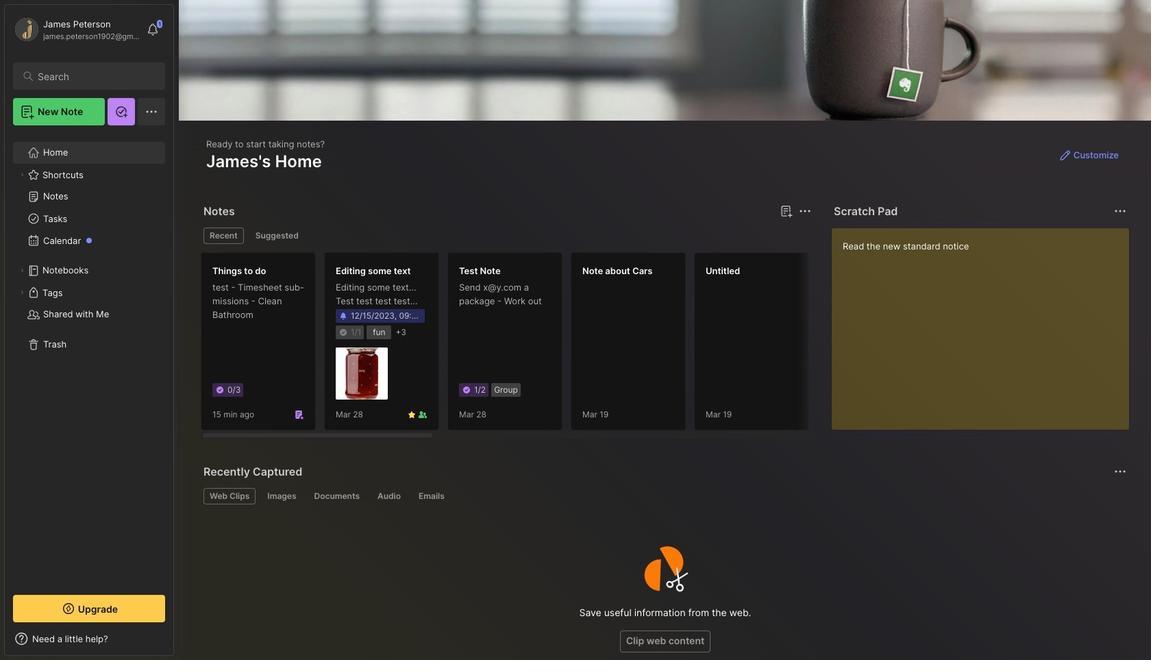 Task type: describe. For each thing, give the bounding box(es) containing it.
WHAT'S NEW field
[[5, 628, 173, 650]]

click to collapse image
[[173, 635, 183, 651]]

Start writing… text field
[[843, 228, 1129, 419]]

1 tab list from the top
[[204, 228, 810, 244]]

1 more actions image from the top
[[1113, 203, 1129, 219]]

2 more actions image from the top
[[1113, 463, 1129, 480]]

main element
[[0, 0, 178, 660]]

expand notebooks image
[[18, 267, 26, 275]]

thumbnail image
[[336, 348, 388, 400]]

more actions image
[[797, 203, 814, 219]]



Task type: locate. For each thing, give the bounding box(es) containing it.
tree
[[5, 134, 173, 583]]

tab list
[[204, 228, 810, 244], [204, 488, 1125, 505]]

1 vertical spatial more actions image
[[1113, 463, 1129, 480]]

0 vertical spatial tab list
[[204, 228, 810, 244]]

None search field
[[38, 68, 153, 84]]

More actions field
[[796, 202, 815, 221], [1111, 202, 1131, 221], [1111, 462, 1131, 481]]

2 tab list from the top
[[204, 488, 1125, 505]]

more actions image
[[1113, 203, 1129, 219], [1113, 463, 1129, 480]]

expand tags image
[[18, 289, 26, 297]]

row group
[[201, 252, 1152, 439]]

Account field
[[13, 16, 140, 43]]

tab
[[204, 228, 244, 244], [249, 228, 305, 244], [204, 488, 256, 505], [261, 488, 303, 505], [308, 488, 366, 505], [372, 488, 407, 505], [413, 488, 451, 505]]

0 vertical spatial more actions image
[[1113, 203, 1129, 219]]

tree inside main element
[[5, 134, 173, 583]]

none search field inside main element
[[38, 68, 153, 84]]

1 vertical spatial tab list
[[204, 488, 1125, 505]]

Search text field
[[38, 70, 153, 83]]



Task type: vqa. For each thing, say whether or not it's contained in the screenshot.
More actions icon to the right
yes



